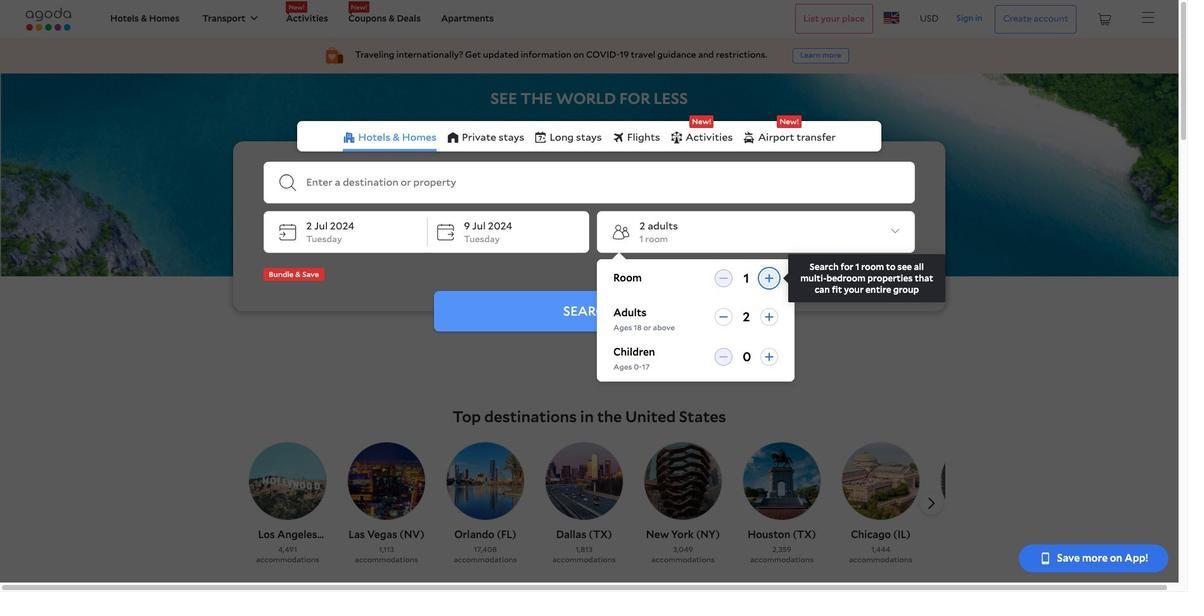 Task type: vqa. For each thing, say whether or not it's contained in the screenshot.
the bottom Add icon
yes



Task type: locate. For each thing, give the bounding box(es) containing it.
1 horizontal spatial tab
[[743, 115, 836, 152]]

dialog
[[597, 252, 946, 382]]

0 vertical spatial subtract image
[[719, 312, 729, 322]]

1 add image from the top
[[764, 273, 775, 283]]

subtract image down subtract icon
[[719, 312, 729, 322]]

add image
[[764, 273, 775, 283], [764, 312, 775, 322]]

0 horizontal spatial tab
[[671, 115, 733, 152]]

tab list
[[297, 115, 882, 152]]

1 vertical spatial add image
[[764, 312, 775, 322]]

2 add image from the top
[[764, 312, 775, 322]]

add image for first subtract image
[[764, 312, 775, 322]]

Enter a destination or property text field
[[306, 176, 906, 189]]

2 subtract image from the top
[[719, 352, 729, 362]]

subtract image left add icon
[[719, 352, 729, 362]]

add image up add icon
[[764, 312, 775, 322]]

subtract image
[[719, 312, 729, 322], [719, 352, 729, 362]]

2 tab from the left
[[743, 115, 836, 152]]

tab
[[671, 115, 733, 152], [743, 115, 836, 152]]

add image right subtract icon
[[764, 273, 775, 283]]

1 vertical spatial subtract image
[[719, 352, 729, 362]]

12 image
[[892, 228, 899, 235]]

tooltip
[[783, 254, 946, 302]]

add image for subtract icon
[[764, 273, 775, 283]]

next destination image
[[925, 497, 938, 510]]

0 vertical spatial add image
[[764, 273, 775, 283]]



Task type: describe. For each thing, give the bounding box(es) containing it.
1 tab from the left
[[671, 115, 733, 152]]

subtract image
[[719, 273, 729, 283]]

1 subtract image from the top
[[719, 312, 729, 322]]

add image
[[764, 352, 775, 362]]

primary logo image
[[20, 7, 77, 31]]

english image
[[884, 11, 900, 24]]



